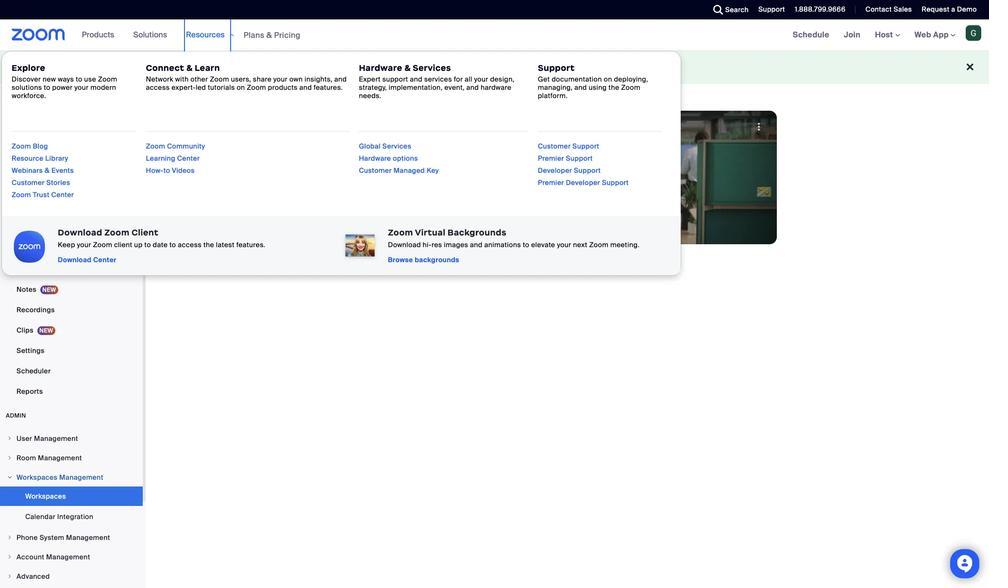 Task type: vqa. For each thing, say whether or not it's contained in the screenshot.
Events
yes



Task type: describe. For each thing, give the bounding box(es) containing it.
right image for workspaces
[[7, 475, 13, 480]]

and left stay
[[335, 142, 348, 151]]

developer support link
[[538, 166, 601, 175]]

reports link
[[0, 382, 143, 401]]

implementation,
[[389, 83, 443, 92]]

personal devices
[[17, 244, 74, 253]]

options
[[393, 154, 418, 163]]

latest
[[216, 240, 235, 249]]

zoom right next
[[589, 240, 609, 249]]

events
[[51, 166, 74, 175]]

download zoom client image
[[12, 228, 48, 265]]

date
[[153, 240, 168, 249]]

companion,
[[61, 63, 102, 71]]

notes link
[[0, 280, 143, 299]]

no
[[384, 63, 392, 71]]

meetings navigation
[[786, 19, 990, 51]]

zoom community link
[[146, 142, 205, 151]]

physical
[[269, 142, 296, 151]]

settings
[[17, 346, 44, 355]]

features. inside "download zoom client keep your zoom client up to date to access the latest features."
[[236, 240, 266, 249]]

personal for personal devices
[[17, 244, 46, 253]]

videos
[[172, 166, 195, 175]]

advanced menu item
[[0, 567, 143, 586]]

workspaces for workspaces management
[[17, 473, 57, 482]]

room management menu item
[[0, 449, 143, 467]]

download center
[[58, 256, 117, 264]]

personal devices link
[[0, 239, 143, 258]]

zoom inside support get documentation on deploying, managing, and using the zoom platform.
[[621, 83, 641, 92]]

using
[[589, 83, 607, 92]]

schedule
[[793, 30, 830, 40]]

hardware options link
[[359, 154, 418, 163]]

and left the maximize
[[230, 132, 243, 141]]

to left use
[[76, 75, 82, 84]]

how-
[[146, 166, 164, 175]]

access inside "reserve ahead and maximize your productivity with zoom's workspace reservation! get virtual access to your ideal physical workspace and stay ahead of the game."
[[201, 142, 225, 151]]

zoom's
[[350, 132, 374, 141]]

resource library link
[[12, 154, 68, 163]]

zoom up discover
[[31, 63, 50, 71]]

use
[[84, 75, 96, 84]]

your up the physical at top
[[278, 132, 292, 141]]

features. inside 'connect & learn network with other zoom users, share your own insights, and access expert-led tutorials on zoom products and features.'
[[314, 83, 343, 92]]

to up other
[[208, 63, 214, 71]]

tutorials
[[208, 83, 235, 92]]

right image for room
[[7, 455, 13, 461]]

how-to videos link
[[146, 166, 195, 175]]

user management menu item
[[0, 429, 143, 448]]

integration
[[57, 512, 93, 521]]

on inside 'connect & learn network with other zoom users, share your own insights, and access expert-led tutorials on zoom products and features.'
[[237, 83, 245, 92]]

for
[[454, 75, 463, 84]]

1 horizontal spatial center
[[93, 256, 117, 264]]

zoom up client
[[104, 227, 130, 238]]

1 premier from the top
[[538, 154, 564, 163]]

zoom down the learn
[[210, 75, 229, 84]]

to up insights,
[[318, 63, 325, 71]]

and down companion
[[334, 75, 347, 84]]

meet zoom ai companion, your new ai assistant! upgrade to zoom one pro and get access to ai companion at no additional cost. upgrade today
[[12, 63, 497, 71]]

right image for phone
[[7, 535, 13, 541]]

your inside explore discover new ways to use zoom solutions to power your modern workforce.
[[74, 83, 89, 92]]

1 vertical spatial developer
[[566, 178, 600, 187]]

phone system management menu item
[[0, 529, 143, 547]]

your inside zoom virtual backgrounds download hi-res images and animations to elevate your next zoom meeting.
[[557, 240, 571, 249]]

zoom inside zoom community learning center how-to videos
[[146, 142, 165, 151]]

download for center
[[58, 256, 91, 264]]

right image inside advanced menu item
[[7, 574, 13, 580]]

keep
[[58, 240, 75, 249]]

blog
[[33, 142, 48, 151]]

client
[[132, 227, 159, 238]]

workspaces management
[[17, 473, 103, 482]]

documentation
[[552, 75, 602, 84]]

other
[[191, 75, 208, 84]]

devices
[[48, 244, 74, 253]]

management inside "menu item"
[[66, 533, 110, 542]]

global
[[359, 142, 381, 151]]

your left ideal on the top left
[[235, 142, 249, 151]]

account
[[17, 553, 44, 562]]

learning center link
[[146, 154, 200, 163]]

customer inside customer support premier support developer support premier developer support
[[538, 142, 571, 151]]

the inside "reserve ahead and maximize your productivity with zoom's workspace reservation! get virtual access to your ideal physical workspace and stay ahead of the game."
[[396, 142, 406, 151]]

& for hardware
[[405, 63, 411, 73]]

support get documentation on deploying, managing, and using the zoom platform.
[[538, 63, 648, 100]]

request a demo
[[922, 5, 977, 14]]

download inside zoom virtual backgrounds download hi-res images and animations to elevate your next zoom meeting.
[[388, 240, 421, 249]]

strategy,
[[359, 83, 387, 92]]

premier support link
[[538, 154, 593, 163]]

get
[[280, 63, 291, 71]]

virtual
[[179, 142, 199, 151]]

calendar integration
[[25, 512, 93, 521]]

design,
[[490, 75, 515, 84]]

support inside support get documentation on deploying, managing, and using the zoom platform.
[[538, 63, 575, 73]]

your inside meet zoom ai companion, footer
[[104, 63, 118, 71]]

app
[[934, 30, 949, 40]]

webinars inside "zoom blog resource library webinars & events customer stories zoom trust center"
[[12, 166, 43, 175]]

0 vertical spatial developer
[[538, 166, 572, 175]]

system
[[40, 533, 64, 542]]

additional
[[394, 63, 427, 71]]

account management menu item
[[0, 548, 143, 566]]

solutions
[[133, 30, 167, 40]]

reserve
[[179, 132, 206, 141]]

zoom logo image
[[12, 29, 65, 41]]

phone
[[17, 533, 38, 542]]

trust
[[33, 190, 49, 199]]

productivity
[[294, 132, 333, 141]]

access inside meet zoom ai companion, footer
[[293, 63, 317, 71]]

scheduler link
[[0, 361, 143, 381]]

clips link
[[0, 321, 143, 340]]

access inside 'connect & learn network with other zoom users, share your own insights, and access expert-led tutorials on zoom products and features.'
[[146, 83, 170, 92]]

user management
[[17, 434, 78, 443]]

reservation!
[[415, 132, 456, 141]]

browse backgrounds
[[388, 256, 460, 264]]

customer stories link
[[12, 178, 70, 187]]

up
[[134, 240, 143, 249]]

notes
[[17, 285, 36, 294]]

global services hardware options customer managed key
[[359, 142, 439, 175]]

users,
[[231, 75, 251, 84]]

your inside "download zoom client keep your zoom client up to date to access the latest features."
[[77, 240, 91, 249]]

search button
[[706, 0, 752, 19]]

contact sales
[[866, 5, 912, 14]]

0 horizontal spatial ahead
[[208, 132, 228, 141]]

calendar integration link
[[0, 507, 143, 527]]

workspaces for workspaces
[[25, 492, 66, 501]]

browse
[[388, 256, 413, 264]]

profile
[[17, 142, 38, 151]]

join link
[[837, 19, 868, 51]]

network
[[146, 75, 173, 84]]

request
[[922, 5, 950, 14]]

led
[[196, 83, 206, 92]]

companion
[[335, 63, 374, 71]]

webinars link
[[0, 178, 143, 197]]

customer inside global services hardware options customer managed key
[[359, 166, 392, 175]]

2 premier from the top
[[538, 178, 564, 187]]

meeting.
[[611, 240, 640, 249]]

zoom blog resource library webinars & events customer stories zoom trust center
[[12, 142, 74, 199]]

3 ai from the left
[[327, 63, 334, 71]]

zoom up browse
[[388, 227, 413, 238]]

& for connect
[[186, 63, 193, 73]]

power
[[52, 83, 73, 92]]

to inside zoom virtual backgrounds download hi-res images and animations to elevate your next zoom meeting.
[[523, 240, 530, 249]]

and inside zoom virtual backgrounds download hi-res images and animations to elevate your next zoom meeting.
[[470, 240, 483, 249]]

the inside support get documentation on deploying, managing, and using the zoom platform.
[[609, 83, 620, 92]]

meet zoom ai companion, footer
[[0, 51, 990, 84]]



Task type: locate. For each thing, give the bounding box(es) containing it.
1 horizontal spatial on
[[604, 75, 612, 84]]

1 vertical spatial with
[[335, 132, 348, 141]]

event,
[[445, 83, 465, 92]]

game.
[[408, 142, 429, 151]]

ahead left of
[[365, 142, 385, 151]]

1 vertical spatial right image
[[7, 535, 13, 541]]

zoom up learning
[[146, 142, 165, 151]]

features. right latest
[[236, 240, 266, 249]]

to left ideal on the top left
[[226, 142, 233, 151]]

new
[[120, 63, 133, 71], [43, 75, 56, 84]]

2 vertical spatial the
[[204, 240, 214, 249]]

to inside zoom community learning center how-to videos
[[164, 166, 170, 175]]

webinars down webinars & events link
[[17, 183, 48, 192]]

animations
[[485, 240, 521, 249]]

0 vertical spatial services
[[413, 63, 451, 73]]

access
[[293, 63, 317, 71], [146, 83, 170, 92], [201, 142, 225, 151], [178, 240, 202, 249]]

0 vertical spatial ahead
[[208, 132, 228, 141]]

new left assistant!
[[120, 63, 133, 71]]

workspaces inside menu item
[[17, 473, 57, 482]]

the right of
[[396, 142, 406, 151]]

ahead
[[208, 132, 228, 141], [365, 142, 385, 151]]

right image
[[7, 436, 13, 442], [7, 475, 13, 480], [7, 554, 13, 560]]

0 vertical spatial right image
[[7, 436, 13, 442]]

zoom left trust
[[12, 190, 31, 199]]

your down get
[[273, 75, 288, 84]]

global services link
[[359, 142, 412, 151]]

access down assistant!
[[146, 83, 170, 92]]

& right plans
[[267, 30, 272, 40]]

2 right image from the top
[[7, 475, 13, 480]]

1 horizontal spatial ai
[[135, 63, 141, 71]]

2 horizontal spatial customer
[[538, 142, 571, 151]]

1 horizontal spatial get
[[538, 75, 550, 84]]

0 horizontal spatial get
[[458, 132, 470, 141]]

with left zoom's
[[335, 132, 348, 141]]

stories
[[46, 178, 70, 187]]

the
[[609, 83, 620, 92], [396, 142, 406, 151], [204, 240, 214, 249]]

on right tutorials
[[237, 83, 245, 92]]

customer up premier support link
[[538, 142, 571, 151]]

2 personal from the top
[[17, 244, 46, 253]]

get inside "reserve ahead and maximize your productivity with zoom's workspace reservation! get virtual access to your ideal physical workspace and stay ahead of the game."
[[458, 132, 470, 141]]

explore discover new ways to use zoom solutions to power your modern workforce.
[[12, 63, 117, 100]]

to left elevate
[[523, 240, 530, 249]]

at
[[375, 63, 382, 71]]

settings link
[[0, 341, 143, 360]]

2 vertical spatial download
[[58, 256, 91, 264]]

your right all
[[474, 75, 489, 84]]

0 vertical spatial hardware
[[359, 63, 402, 73]]

1 horizontal spatial with
[[335, 132, 348, 141]]

1 vertical spatial services
[[383, 142, 412, 151]]

and left the using
[[575, 83, 587, 92]]

right image
[[7, 455, 13, 461], [7, 535, 13, 541], [7, 574, 13, 580]]

1 vertical spatial ahead
[[365, 142, 385, 151]]

webinars inside personal menu menu
[[17, 183, 48, 192]]

management up advanced menu item
[[46, 553, 90, 562]]

your left next
[[557, 240, 571, 249]]

personal up personal devices
[[17, 224, 46, 233]]

get right reservation!
[[458, 132, 470, 141]]

phone system management
[[17, 533, 110, 542]]

products button
[[82, 19, 119, 51]]

developer down the "developer support" link
[[566, 178, 600, 187]]

right image for user
[[7, 436, 13, 442]]

0 vertical spatial get
[[538, 75, 550, 84]]

0 vertical spatial customer
[[538, 142, 571, 151]]

2 upgrade from the left
[[447, 63, 476, 71]]

workforce.
[[12, 91, 46, 100]]

1 horizontal spatial the
[[396, 142, 406, 151]]

zoom right use
[[98, 75, 117, 84]]

zoom virtual backgrounds download hi-res images and animations to elevate your next zoom meeting.
[[388, 227, 640, 249]]

0 horizontal spatial on
[[237, 83, 245, 92]]

developer down premier support link
[[538, 166, 572, 175]]

needs.
[[359, 91, 381, 100]]

3 right image from the top
[[7, 574, 13, 580]]

the left latest
[[204, 240, 214, 249]]

workspace
[[376, 132, 413, 141]]

banner
[[0, 19, 990, 276]]

hardware up expert
[[359, 63, 402, 73]]

to right date
[[169, 240, 176, 249]]

workspaces link
[[0, 487, 143, 506]]

download zoom client keep your zoom client up to date to access the latest features.
[[58, 227, 266, 249]]

admin menu menu
[[0, 429, 143, 587]]

access right date
[[178, 240, 202, 249]]

meetings
[[17, 163, 48, 171]]

webinars down resource
[[12, 166, 43, 175]]

services up services
[[413, 63, 451, 73]]

support
[[759, 5, 785, 14], [538, 63, 575, 73], [573, 142, 600, 151], [566, 154, 593, 163], [574, 166, 601, 175], [602, 178, 629, 187]]

product information navigation
[[2, 19, 682, 276]]

& inside "zoom blog resource library webinars & events customer stories zoom trust center"
[[45, 166, 50, 175]]

services inside hardware & services expert support and services for all your design, strategy, implementation, event, and hardware needs.
[[413, 63, 451, 73]]

managing,
[[538, 83, 573, 92]]

your right ways
[[74, 83, 89, 92]]

meetings link
[[0, 157, 143, 177]]

all
[[465, 75, 473, 84]]

access inside "download zoom client keep your zoom client up to date to access the latest features."
[[178, 240, 202, 249]]

2 ai from the left
[[135, 63, 141, 71]]

insights,
[[305, 75, 333, 84]]

1 vertical spatial get
[[458, 132, 470, 141]]

& up the support
[[405, 63, 411, 73]]

get inside support get documentation on deploying, managing, and using the zoom platform.
[[538, 75, 550, 84]]

management for account management
[[46, 553, 90, 562]]

right image left room
[[7, 455, 13, 461]]

1 right image from the top
[[7, 436, 13, 442]]

premier developer support link
[[538, 178, 629, 187]]

web app
[[915, 30, 949, 40]]

management for user management
[[34, 434, 78, 443]]

the inside "download zoom client keep your zoom client up to date to access the latest features."
[[204, 240, 214, 249]]

zoom left client
[[93, 240, 112, 249]]

a
[[952, 5, 956, 14]]

admin
[[6, 412, 26, 420]]

on
[[604, 75, 612, 84], [237, 83, 245, 92]]

0 vertical spatial the
[[609, 83, 620, 92]]

zoom inside explore discover new ways to use zoom solutions to power your modern workforce.
[[98, 75, 117, 84]]

zoom down pro
[[247, 83, 266, 92]]

customer down meetings
[[12, 178, 45, 187]]

personal for personal contacts
[[17, 224, 46, 233]]

0 vertical spatial webinars
[[12, 166, 43, 175]]

one
[[237, 63, 251, 71]]

upgrade up other
[[177, 63, 206, 71]]

your up download center link
[[77, 240, 91, 249]]

0 horizontal spatial new
[[43, 75, 56, 84]]

2 right image from the top
[[7, 535, 13, 541]]

1 vertical spatial customer
[[359, 166, 392, 175]]

right image for account
[[7, 554, 13, 560]]

center down client
[[93, 256, 117, 264]]

0 horizontal spatial services
[[383, 142, 412, 151]]

room
[[17, 454, 36, 462]]

ai left assistant!
[[135, 63, 141, 71]]

management up room management
[[34, 434, 78, 443]]

workspaces management menu
[[0, 487, 143, 528]]

personal
[[6, 99, 39, 107]]

download inside "download zoom client keep your zoom client up to date to access the latest features."
[[58, 227, 102, 238]]

workspaces up calendar
[[25, 492, 66, 501]]

0 vertical spatial center
[[177, 154, 200, 163]]

webinars & events link
[[12, 166, 74, 175]]

0 vertical spatial personal
[[17, 224, 46, 233]]

management up workspaces management
[[38, 454, 82, 462]]

workspaces management menu item
[[0, 468, 143, 487]]

right image inside phone system management "menu item"
[[7, 535, 13, 541]]

1 vertical spatial workspaces
[[25, 492, 66, 501]]

plans & pricing
[[244, 30, 301, 40]]

3 right image from the top
[[7, 554, 13, 560]]

2 horizontal spatial the
[[609, 83, 620, 92]]

access up 'own'
[[293, 63, 317, 71]]

with inside 'connect & learn network with other zoom users, share your own insights, and access expert-led tutorials on zoom products and features.'
[[175, 75, 189, 84]]

recordings link
[[0, 300, 143, 320]]

hardware down global
[[359, 154, 391, 163]]

ai up insights,
[[327, 63, 334, 71]]

customer inside "zoom blog resource library webinars & events customer stories zoom trust center"
[[12, 178, 45, 187]]

access down reserve
[[201, 142, 225, 151]]

0 vertical spatial features.
[[314, 83, 343, 92]]

and inside meet zoom ai companion, footer
[[266, 63, 278, 71]]

to left power
[[44, 83, 50, 92]]

zoom up resource
[[12, 142, 31, 151]]

get up platform.
[[538, 75, 550, 84]]

right image inside workspaces management menu item
[[7, 475, 13, 480]]

sales
[[894, 5, 912, 14]]

& for plans
[[267, 30, 272, 40]]

calendar
[[25, 512, 55, 521]]

center down the virtual
[[177, 154, 200, 163]]

expert-
[[172, 83, 196, 92]]

management inside menu item
[[46, 553, 90, 562]]

management
[[34, 434, 78, 443], [38, 454, 82, 462], [59, 473, 103, 482], [66, 533, 110, 542], [46, 553, 90, 562]]

hardware inside global services hardware options customer managed key
[[359, 154, 391, 163]]

2 horizontal spatial ai
[[327, 63, 334, 71]]

1 horizontal spatial features.
[[314, 83, 343, 92]]

community
[[167, 142, 205, 151]]

personal
[[17, 224, 46, 233], [17, 244, 46, 253]]

on inside support get documentation on deploying, managing, and using the zoom platform.
[[604, 75, 612, 84]]

right image left phone
[[7, 535, 13, 541]]

modern
[[90, 83, 116, 92]]

1 ai from the left
[[52, 63, 59, 71]]

new inside meet zoom ai companion, footer
[[120, 63, 133, 71]]

connect & learn network with other zoom users, share your own insights, and access expert-led tutorials on zoom products and features.
[[146, 63, 347, 92]]

to down learning center link
[[164, 166, 170, 175]]

zoom community learning center how-to videos
[[146, 142, 205, 175]]

right image inside account management menu item
[[7, 554, 13, 560]]

management down 'integration' in the bottom left of the page
[[66, 533, 110, 542]]

today
[[478, 63, 497, 71]]

products
[[268, 83, 298, 92]]

solutions button
[[133, 19, 172, 51]]

web
[[915, 30, 932, 40]]

0 horizontal spatial upgrade
[[177, 63, 206, 71]]

2 vertical spatial customer
[[12, 178, 45, 187]]

center inside "zoom blog resource library webinars & events customer stories zoom trust center"
[[51, 190, 74, 199]]

0 vertical spatial right image
[[7, 455, 13, 461]]

download center link
[[58, 256, 117, 264]]

0 vertical spatial premier
[[538, 154, 564, 163]]

banner containing explore
[[0, 19, 990, 276]]

0 vertical spatial with
[[175, 75, 189, 84]]

personal menu menu
[[0, 117, 143, 402]]

your inside hardware & services expert support and services for all your design, strategy, implementation, event, and hardware needs.
[[474, 75, 489, 84]]

zoom left one
[[216, 63, 235, 71]]

expert
[[359, 75, 381, 84]]

management inside menu item
[[38, 454, 82, 462]]

to right up
[[144, 240, 151, 249]]

client
[[114, 240, 132, 249]]

workspaces
[[17, 473, 57, 482], [25, 492, 66, 501]]

hardware
[[359, 63, 402, 73], [359, 154, 391, 163]]

customer managed key link
[[359, 166, 439, 175]]

2 vertical spatial right image
[[7, 574, 13, 580]]

1 personal from the top
[[17, 224, 46, 233]]

new left ways
[[43, 75, 56, 84]]

1 upgrade from the left
[[177, 63, 206, 71]]

next
[[573, 240, 588, 249]]

host
[[875, 30, 896, 40]]

profile picture image
[[966, 25, 982, 41]]

and down backgrounds
[[470, 240, 483, 249]]

new inside explore discover new ways to use zoom solutions to power your modern workforce.
[[43, 75, 56, 84]]

ahead right reserve
[[208, 132, 228, 141]]

management for workspaces management
[[59, 473, 103, 482]]

resource
[[12, 154, 44, 163]]

ai up ways
[[52, 63, 59, 71]]

& up other
[[186, 63, 193, 73]]

own
[[289, 75, 303, 84]]

1 horizontal spatial customer
[[359, 166, 392, 175]]

hardware inside hardware & services expert support and services for all your design, strategy, implementation, event, and hardware needs.
[[359, 63, 402, 73]]

resources button
[[186, 19, 234, 51]]

zoom right the using
[[621, 83, 641, 92]]

management up the workspaces link
[[59, 473, 103, 482]]

backgrounds
[[415, 256, 460, 264]]

1 right image from the top
[[7, 455, 13, 461]]

1 hardware from the top
[[359, 63, 402, 73]]

1 vertical spatial hardware
[[359, 154, 391, 163]]

center down stories
[[51, 190, 74, 199]]

zoom trust center link
[[12, 190, 74, 199]]

webinars
[[12, 166, 43, 175], [17, 183, 48, 192]]

premier down the "developer support" link
[[538, 178, 564, 187]]

1 vertical spatial download
[[388, 240, 421, 249]]

0 horizontal spatial customer
[[12, 178, 45, 187]]

and left get
[[266, 63, 278, 71]]

customer down hardware options link
[[359, 166, 392, 175]]

customer support premier support developer support premier developer support
[[538, 142, 629, 187]]

& inside hardware & services expert support and services for all your design, strategy, implementation, event, and hardware needs.
[[405, 63, 411, 73]]

2 vertical spatial right image
[[7, 554, 13, 560]]

assistant!
[[143, 63, 175, 71]]

services down workspace
[[383, 142, 412, 151]]

1 horizontal spatial upgrade
[[447, 63, 476, 71]]

1 vertical spatial features.
[[236, 240, 266, 249]]

right image left advanced at bottom
[[7, 574, 13, 580]]

1 horizontal spatial ahead
[[365, 142, 385, 151]]

2 vertical spatial center
[[93, 256, 117, 264]]

right image inside the room management menu item
[[7, 455, 13, 461]]

right image inside user management menu item
[[7, 436, 13, 442]]

1 horizontal spatial new
[[120, 63, 133, 71]]

0 horizontal spatial with
[[175, 75, 189, 84]]

the right the using
[[609, 83, 620, 92]]

images
[[444, 240, 468, 249]]

personal up whiteboards
[[17, 244, 46, 253]]

ai
[[52, 63, 59, 71], [135, 63, 141, 71], [327, 63, 334, 71]]

your inside 'connect & learn network with other zoom users, share your own insights, and access expert-led tutorials on zoom products and features.'
[[273, 75, 288, 84]]

& up customer stories link
[[45, 166, 50, 175]]

1 vertical spatial personal
[[17, 244, 46, 253]]

workspaces inside menu
[[25, 492, 66, 501]]

1 vertical spatial webinars
[[17, 183, 48, 192]]

0 horizontal spatial ai
[[52, 63, 59, 71]]

and right for
[[467, 83, 479, 92]]

2 hardware from the top
[[359, 154, 391, 163]]

zoom virtual backgrounds image
[[342, 228, 378, 265]]

library
[[45, 154, 68, 163]]

0 horizontal spatial center
[[51, 190, 74, 199]]

with left other
[[175, 75, 189, 84]]

hi-
[[423, 240, 432, 249]]

and inside support get documentation on deploying, managing, and using the zoom platform.
[[575, 83, 587, 92]]

management for room management
[[38, 454, 82, 462]]

get
[[538, 75, 550, 84], [458, 132, 470, 141]]

0 horizontal spatial the
[[204, 240, 214, 249]]

services inside global services hardware options customer managed key
[[383, 142, 412, 151]]

features. right 'own'
[[314, 83, 343, 92]]

0 vertical spatial workspaces
[[17, 473, 57, 482]]

upgrade up for
[[447, 63, 476, 71]]

1 vertical spatial premier
[[538, 178, 564, 187]]

recordings
[[17, 306, 55, 314]]

2 horizontal spatial center
[[177, 154, 200, 163]]

on left deploying,
[[604, 75, 612, 84]]

with inside "reserve ahead and maximize your productivity with zoom's workspace reservation! get virtual access to your ideal physical workspace and stay ahead of the game."
[[335, 132, 348, 141]]

support
[[383, 75, 408, 84]]

to inside "reserve ahead and maximize your productivity with zoom's workspace reservation! get virtual access to your ideal physical workspace and stay ahead of the game."
[[226, 142, 233, 151]]

share
[[253, 75, 272, 84]]

contact sales link
[[859, 0, 915, 19], [866, 5, 912, 14]]

learning
[[146, 154, 175, 163]]

and down additional on the left top
[[410, 75, 423, 84]]

1 horizontal spatial services
[[413, 63, 451, 73]]

host button
[[875, 30, 900, 40]]

0 vertical spatial new
[[120, 63, 133, 71]]

download for zoom
[[58, 227, 102, 238]]

and right products
[[300, 83, 312, 92]]

your up modern
[[104, 63, 118, 71]]

center inside zoom community learning center how-to videos
[[177, 154, 200, 163]]

1 vertical spatial the
[[396, 142, 406, 151]]

0 horizontal spatial features.
[[236, 240, 266, 249]]

meet
[[12, 63, 29, 71]]

join
[[844, 30, 861, 40]]

1 vertical spatial center
[[51, 190, 74, 199]]

contacts
[[48, 224, 78, 233]]

premier down the customer support link
[[538, 154, 564, 163]]

1 vertical spatial right image
[[7, 475, 13, 480]]

workspaces down room
[[17, 473, 57, 482]]

0 vertical spatial download
[[58, 227, 102, 238]]

& inside 'connect & learn network with other zoom users, share your own insights, and access expert-led tutorials on zoom products and features.'
[[186, 63, 193, 73]]

1 vertical spatial new
[[43, 75, 56, 84]]



